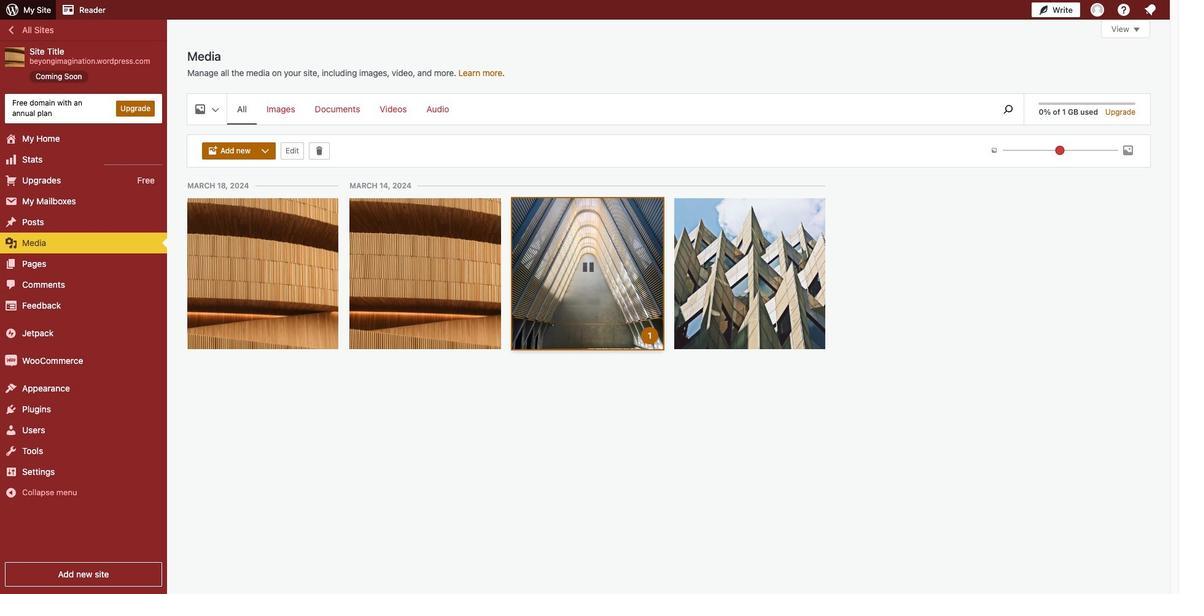 Task type: locate. For each thing, give the bounding box(es) containing it.
None search field
[[993, 94, 1024, 125]]

group
[[202, 142, 281, 160]]

placeholder image image
[[674, 165, 826, 383], [512, 188, 663, 360], [312, 198, 539, 350]]

manage your notifications image
[[1143, 2, 1158, 17]]

None range field
[[1003, 145, 1118, 156]]

menu
[[227, 94, 987, 125]]

closed image
[[1134, 28, 1140, 32]]

0 vertical spatial img image
[[5, 327, 17, 339]]

highest hourly views 0 image
[[104, 157, 162, 165]]

cropped b3f2c tt4_post_3 scaled 1 image
[[187, 198, 339, 350]]

1 vertical spatial img image
[[5, 355, 17, 367]]

main content
[[187, 20, 1150, 383]]

img image
[[5, 327, 17, 339], [5, 355, 17, 367]]



Task type: describe. For each thing, give the bounding box(es) containing it.
my profile image
[[1091, 3, 1104, 17]]

1 img image from the top
[[5, 327, 17, 339]]

help image
[[1117, 2, 1131, 17]]

open search image
[[993, 102, 1024, 117]]

2 img image from the top
[[5, 355, 17, 367]]



Task type: vqa. For each thing, say whether or not it's contained in the screenshot.
the What would you like your domain name to be? search box
no



